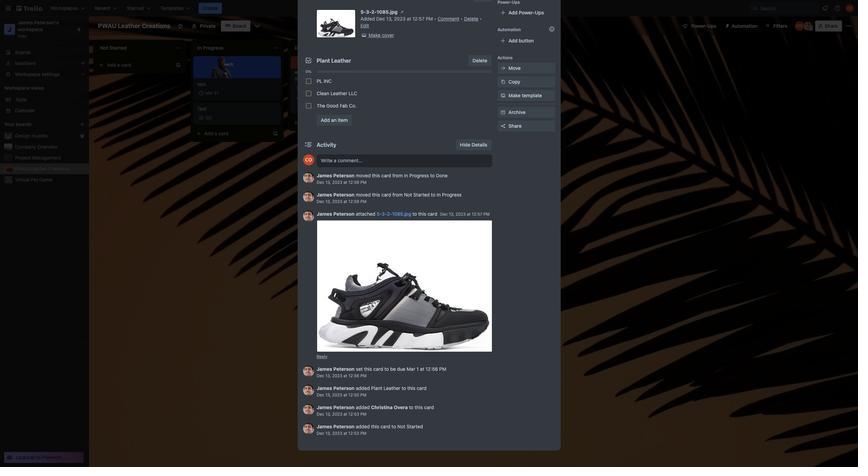 Task type: locate. For each thing, give the bounding box(es) containing it.
creations left star or unstar board image
[[142, 22, 170, 29]]

0 vertical spatial 1
[[351, 85, 353, 90]]

james inside james peterson added christina overa to this card dec 13, 2023 at 12:53 pm
[[317, 404, 332, 410]]

0 horizontal spatial make
[[369, 32, 381, 38]]

0 notifications image
[[821, 4, 829, 12]]

2 from from the top
[[393, 192, 403, 198]]

0 left 2
[[206, 115, 208, 120]]

2023 inside james peterson added christina overa to this card dec 13, 2023 at 12:53 pm
[[332, 412, 342, 417]]

1 vertical spatial plant
[[371, 385, 382, 391]]

7 peterson from the top
[[333, 424, 355, 429]]

13, inside james peterson attached 5-3-2-1085.jpg to this card dec 13, 2023 at 12:57 pm
[[449, 212, 454, 217]]

0 vertical spatial creations
[[142, 22, 170, 29]]

pm inside james peterson added christina overa to this card dec 13, 2023 at 12:53 pm
[[360, 412, 367, 417]]

2 sm image from the top
[[500, 92, 507, 99]]

1 vertical spatial sm image
[[500, 92, 507, 99]]

1 horizontal spatial pwau leather creations
[[98, 22, 170, 29]]

peterson inside james peterson moved this card from not started to in progress dec 13, 2023 at 12:59 pm
[[333, 192, 355, 198]]

your boards with 5 items element
[[4, 120, 69, 128]]

added up 12:55
[[356, 385, 370, 391]]

-
[[339, 85, 341, 90]]

1 horizontal spatial 12:57
[[472, 212, 482, 217]]

share button down 0 notifications icon
[[815, 21, 842, 32]]

progress inside james peterson moved this card from in progress to done dec 13, 2023 at 12:59 pm
[[409, 173, 429, 178]]

sm image right "power-ups"
[[722, 21, 732, 30]]

test
[[197, 106, 207, 112]]

from inside james peterson moved this card from in progress to done dec 13, 2023 at 12:59 pm
[[393, 173, 403, 178]]

2 dec 13, 2023 at 12:59 pm link from the top
[[317, 199, 367, 204]]

2 peterson from the top
[[333, 192, 355, 198]]

0 horizontal spatial share button
[[498, 121, 555, 132]]

pwau inside pwau leather creations link
[[15, 166, 29, 172]]

ups left "automation" button
[[708, 23, 717, 29]]

to inside james peterson added this card to not started dec 13, 2023 at 12:53 pm
[[392, 424, 396, 429]]

vegan
[[311, 76, 325, 82]]

virtual pet game
[[15, 177, 52, 183]]

started down the overa
[[407, 424, 423, 429]]

1 horizontal spatial creations
[[142, 22, 170, 29]]

1 12:53 from the top
[[348, 412, 359, 417]]

Search field
[[758, 3, 818, 13]]

0 horizontal spatial in
[[404, 173, 408, 178]]

1 vertical spatial dec 13, 2023 at 12:59 pm link
[[317, 199, 367, 204]]

12:53 inside james peterson added christina overa to this card dec 13, 2023 at 12:53 pm
[[348, 412, 359, 417]]

1 dec 13, 2023 at 12:53 pm link from the top
[[317, 412, 367, 417]]

1 left clean leather llc 'option'
[[303, 95, 305, 100]]

christina overa (christinaovera) image
[[795, 21, 804, 31], [367, 103, 375, 111], [303, 155, 314, 165]]

automation down search icon
[[732, 23, 758, 29]]

1 horizontal spatial automation
[[732, 23, 758, 29]]

1 horizontal spatial 0
[[316, 95, 319, 100]]

james inside the james peterson's workspace free
[[18, 20, 33, 25]]

1 dec 13, 2023 at 12:59 pm link from the top
[[317, 180, 367, 185]]

from
[[393, 173, 403, 178], [393, 192, 403, 198]]

add board image
[[79, 122, 85, 127]]

this down james peterson added christina overa to this card dec 13, 2023 at 12:53 pm
[[371, 424, 379, 429]]

automation inside button
[[732, 23, 758, 29]]

leather inside text field
[[118, 22, 140, 29]]

5 peterson from the top
[[333, 385, 355, 391]]

1 from from the top
[[393, 173, 403, 178]]

add button
[[509, 38, 534, 44]]

attached
[[356, 211, 375, 217]]

0 horizontal spatial 12:57
[[412, 16, 425, 22]]

Clean Leather LLC checkbox
[[306, 91, 311, 96]]

sm image left 'copy'
[[500, 78, 507, 85]]

this up the overa
[[407, 385, 415, 391]]

j link
[[4, 24, 15, 35]]

1 vertical spatial a
[[312, 120, 314, 125]]

added inside james peterson added plant leather to this card dec 13, 2023 at 12:55 pm
[[356, 385, 370, 391]]

sm image inside move link
[[500, 65, 507, 72]]

0 horizontal spatial pwau
[[15, 166, 29, 172]]

edit link
[[361, 23, 369, 28]]

this
[[372, 173, 380, 178], [372, 192, 380, 198], [418, 211, 426, 217], [364, 366, 372, 372], [407, 385, 415, 391], [415, 404, 423, 410], [371, 424, 379, 429]]

2 moved from the top
[[356, 192, 371, 198]]

add power-ups
[[509, 10, 544, 15]]

1 horizontal spatial 1
[[351, 85, 353, 90]]

0 horizontal spatial automation
[[498, 27, 521, 32]]

12:56
[[426, 366, 438, 372], [348, 373, 359, 378]]

share button down archive link
[[498, 121, 555, 132]]

added inside james peterson added this card to not started dec 13, 2023 at 12:53 pm
[[356, 424, 370, 429]]

not inside james peterson added this card to not started dec 13, 2023 at 12:53 pm
[[397, 424, 405, 429]]

item
[[338, 117, 348, 123]]

0 horizontal spatial a
[[117, 62, 120, 68]]

james peterson (jamespeterson93) image for added
[[303, 404, 314, 415]]

company overview
[[15, 144, 58, 150]]

0 vertical spatial progress
[[409, 173, 429, 178]]

not inside james peterson moved this card from not started to in progress dec 13, 2023 at 12:59 pm
[[404, 192, 412, 198]]

boards
[[16, 121, 32, 127]]

1 sm image from the top
[[500, 65, 507, 72]]

james inside james peterson added this card to not started dec 13, 2023 at 12:53 pm
[[317, 424, 332, 429]]

overa
[[394, 404, 408, 410]]

christina overa (christinaovera) image up james peterson (jamespeterson93) image
[[303, 155, 314, 165]]

0 vertical spatial started
[[413, 192, 430, 198]]

0 vertical spatial moved
[[356, 173, 371, 178]]

automation button
[[722, 21, 762, 32]]

12:56 down set
[[348, 373, 359, 378]]

1085.jpg up added dec 13, 2023 at 12:57 pm
[[377, 9, 398, 15]]

2 vertical spatial a
[[214, 131, 217, 136]]

ups up add button button
[[535, 10, 544, 15]]

delete inside delete edit
[[464, 16, 478, 22]]

0 vertical spatial mar
[[342, 85, 350, 90]]

0 vertical spatial not
[[404, 192, 412, 198]]

peterson inside the "james peterson set this card to be due mar 1 at 12:56 pm dec 13, 2023 at 12:56 pm"
[[333, 366, 355, 372]]

12:53 for added this card to not started
[[348, 431, 359, 436]]

dec 13, 2023 at 12:59 pm link up attached
[[317, 199, 367, 204]]

plant up the sourcing source vegan leather
[[317, 58, 330, 64]]

power-ups button
[[678, 21, 721, 32]]

cover
[[382, 32, 394, 38]]

1 added from the top
[[356, 385, 370, 391]]

added down james peterson added christina overa to this card dec 13, 2023 at 12:53 pm
[[356, 424, 370, 429]]

make
[[369, 32, 381, 38], [509, 92, 521, 98]]

dec inside option
[[312, 85, 320, 90]]

james peterson (jamespeterson93) image for added this card to not started
[[303, 423, 314, 434]]

3
[[320, 95, 323, 100]]

added down 12:55
[[356, 404, 370, 410]]

moved inside james peterson moved this card from in progress to done dec 13, 2023 at 12:59 pm
[[356, 173, 371, 178]]

1 horizontal spatial plant
[[371, 385, 382, 391]]

peterson inside james peterson moved this card from in progress to done dec 13, 2023 at 12:59 pm
[[333, 173, 355, 178]]

0 vertical spatial in
[[404, 173, 408, 178]]

due
[[397, 366, 405, 372]]

2 vertical spatial christina overa (christinaovera) image
[[303, 155, 314, 165]]

1 vertical spatial from
[[393, 192, 403, 198]]

overview
[[37, 144, 58, 150]]

2-
[[371, 9, 377, 15], [387, 211, 392, 217]]

pm inside james peterson moved this card from in progress to done dec 13, 2023 at 12:59 pm
[[360, 180, 367, 185]]

delete for delete
[[473, 58, 487, 63]]

12:53 down james peterson added christina overa to this card dec 13, 2023 at 12:53 pm
[[348, 431, 359, 436]]

christina overa (christinaovera) image right co.
[[367, 103, 375, 111]]

/ up the
[[319, 95, 320, 100]]

dec 13, 2023 at 12:59 pm link right james peterson (jamespeterson93) image
[[317, 180, 367, 185]]

0 horizontal spatial add a card button
[[96, 60, 173, 71]]

archive
[[509, 109, 526, 115]]

1 horizontal spatial mar
[[342, 85, 350, 90]]

add a card button for top create from template… 'icon'
[[96, 60, 173, 71]]

delete left actions
[[473, 58, 487, 63]]

3- down james peterson moved this card from not started to in progress dec 13, 2023 at 12:59 pm at top
[[382, 211, 387, 217]]

mar right -
[[342, 85, 350, 90]]

sm image for make template
[[500, 92, 507, 99]]

1 horizontal spatial pwau
[[98, 22, 116, 29]]

1 horizontal spatial in
[[437, 192, 441, 198]]

table
[[15, 97, 27, 102]]

automation up add button
[[498, 27, 521, 32]]

1 vertical spatial in
[[437, 192, 441, 198]]

open information menu image
[[834, 5, 841, 12]]

1 vertical spatial moved
[[356, 192, 371, 198]]

james for added
[[317, 404, 332, 410]]

started up james peterson attached 5-3-2-1085.jpg to this card dec 13, 2023 at 12:57 pm
[[413, 192, 430, 198]]

13, inside james peterson added christina overa to this card dec 13, 2023 at 12:53 pm
[[326, 412, 331, 417]]

dec inside james peterson moved this card from not started to in progress dec 13, 2023 at 12:59 pm
[[317, 199, 324, 204]]

6 peterson from the top
[[333, 404, 355, 410]]

mar right due at the bottom
[[407, 366, 415, 372]]

started inside james peterson moved this card from not started to in progress dec 13, 2023 at 12:59 pm
[[413, 192, 430, 198]]

1 horizontal spatial create from template… image
[[273, 131, 278, 136]]

this down james peterson moved this card from in progress to done dec 13, 2023 at 12:59 pm
[[372, 192, 380, 198]]

plant down the "james peterson set this card to be due mar 1 at 12:56 pm dec 13, 2023 at 12:56 pm"
[[371, 385, 382, 391]]

0 vertical spatial power-
[[519, 10, 535, 15]]

0 horizontal spatial 2-
[[371, 9, 377, 15]]

3 peterson from the top
[[333, 211, 355, 217]]

0 vertical spatial share
[[825, 23, 838, 29]]

mar left 27
[[206, 90, 213, 96]]

james inside james peterson moved this card from not started to in progress dec 13, 2023 at 12:59 pm
[[317, 192, 332, 198]]

sm image down actions
[[500, 65, 507, 72]]

peterson for set this card to be due mar 1 at 12:56 pm
[[333, 366, 355, 372]]

plant leather group
[[303, 75, 492, 112]]

1 vertical spatial share button
[[498, 121, 555, 132]]

james peterson (jamespeterson93) image
[[804, 21, 813, 31], [303, 192, 314, 202], [303, 211, 314, 222], [303, 366, 314, 377], [303, 385, 314, 396], [303, 404, 314, 415], [303, 423, 314, 434]]

0 vertical spatial make
[[369, 32, 381, 38]]

2 horizontal spatial add a card
[[301, 120, 326, 125]]

leather inside james peterson added plant leather to this card dec 13, 2023 at 12:55 pm
[[384, 385, 400, 391]]

moved inside james peterson moved this card from not started to in progress dec 13, 2023 at 12:59 pm
[[356, 192, 371, 198]]

dec 13, 2023 at 12:59 pm link for moved this card from not started to in progress
[[317, 199, 367, 204]]

13, inside james peterson moved this card from not started to in progress dec 13, 2023 at 12:59 pm
[[326, 199, 331, 204]]

from for in
[[393, 173, 403, 178]]

customize views image
[[254, 23, 261, 29]]

started inside james peterson added this card to not started dec 13, 2023 at 12:53 pm
[[407, 424, 423, 429]]

0 left 3
[[316, 95, 319, 100]]

1 12:59 from the top
[[348, 180, 359, 185]]

in
[[404, 173, 408, 178], [437, 192, 441, 198]]

comment link
[[438, 16, 459, 22]]

make template
[[509, 92, 542, 98]]

ups inside button
[[708, 23, 717, 29]]

share for the topmost share button
[[825, 23, 838, 29]]

christina overa (christinaovera) image
[[846, 4, 854, 12]]

add button button
[[498, 35, 555, 46]]

added
[[356, 385, 370, 391], [356, 404, 370, 410], [356, 424, 370, 429]]

2023 inside james peterson moved this card from in progress to done dec 13, 2023 at 12:59 pm
[[332, 180, 342, 185]]

0 horizontal spatial share
[[509, 123, 522, 129]]

dec inside james peterson moved this card from in progress to done dec 13, 2023 at 12:59 pm
[[317, 180, 324, 185]]

at
[[407, 16, 411, 22], [344, 180, 347, 185], [344, 199, 347, 204], [467, 212, 471, 217], [420, 366, 424, 372], [344, 373, 347, 378], [344, 392, 347, 398], [344, 412, 347, 417], [344, 431, 347, 436]]

12:53 down 12:55
[[348, 412, 359, 417]]

moved up attached
[[356, 192, 371, 198]]

added for added
[[356, 404, 370, 410]]

1 vertical spatial make
[[509, 92, 521, 98]]

0 horizontal spatial 12:56
[[348, 373, 359, 378]]

1 vertical spatial started
[[407, 424, 423, 429]]

2023
[[394, 16, 406, 22], [328, 85, 338, 90], [332, 180, 342, 185], [332, 199, 342, 204], [456, 212, 466, 217], [332, 373, 342, 378], [332, 392, 342, 398], [332, 412, 342, 417], [332, 431, 342, 436]]

automation
[[732, 23, 758, 29], [498, 27, 521, 32]]

dec inside james peterson added plant leather to this card dec 13, 2023 at 12:55 pm
[[317, 392, 324, 398]]

2023 inside james peterson added this card to not started dec 13, 2023 at 12:53 pm
[[332, 431, 342, 436]]

2 12:53 from the top
[[348, 431, 359, 436]]

james inside james peterson added plant leather to this card dec 13, 2023 at 12:55 pm
[[317, 385, 332, 391]]

1 inside option
[[351, 85, 353, 90]]

pwau leather creations
[[98, 22, 170, 29], [15, 166, 70, 172]]

make for make template
[[509, 92, 521, 98]]

sm image inside "automation" button
[[722, 21, 732, 30]]

0 vertical spatial from
[[393, 173, 403, 178]]

Mar 27 checkbox
[[197, 89, 221, 97]]

delete link left actions
[[469, 55, 491, 66]]

0 vertical spatial dec 13, 2023 at 12:59 pm link
[[317, 180, 367, 185]]

2 vertical spatial added
[[356, 424, 370, 429]]

sm image inside archive link
[[500, 109, 507, 116]]

1085.jpg
[[377, 9, 398, 15], [392, 211, 411, 217]]

2 horizontal spatial 1
[[417, 366, 419, 372]]

dec inside james peterson added this card to not started dec 13, 2023 at 12:53 pm
[[317, 431, 324, 436]]

progress down the done
[[442, 192, 462, 198]]

1 vertical spatial dec 13, 2023 at 12:53 pm link
[[317, 431, 367, 436]]

12:59
[[348, 180, 359, 185], [348, 199, 359, 204]]

1 vertical spatial 12:59
[[348, 199, 359, 204]]

5-
[[361, 9, 366, 15], [377, 211, 382, 217]]

12:57 inside james peterson attached 5-3-2-1085.jpg to this card dec 13, 2023 at 12:57 pm
[[472, 212, 482, 217]]

sm image for move
[[500, 65, 507, 72]]

peterson for moved this card from not started to in progress
[[333, 192, 355, 198]]

move
[[509, 65, 521, 71]]

sm image left archive at the right of the page
[[500, 109, 507, 116]]

1 vertical spatial 5-
[[377, 211, 382, 217]]

leather
[[326, 76, 342, 82]]

james
[[18, 20, 33, 25], [317, 173, 332, 178], [317, 192, 332, 198], [317, 211, 332, 217], [317, 366, 332, 372], [317, 385, 332, 391], [317, 404, 332, 410], [317, 424, 332, 429]]

in inside james peterson moved this card from in progress to done dec 13, 2023 at 12:59 pm
[[404, 173, 408, 178]]

add a card button
[[96, 60, 173, 71], [291, 117, 367, 128], [193, 128, 270, 139]]

workspace views
[[4, 85, 44, 91]]

5- right attached
[[377, 211, 382, 217]]

2 vertical spatial mar
[[407, 366, 415, 372]]

hide
[[460, 142, 470, 148]]

workspace
[[4, 85, 30, 91]]

share left show menu image
[[825, 23, 838, 29]]

sourcing
[[295, 71, 312, 76]]

moved
[[356, 173, 371, 178], [356, 192, 371, 198]]

started for from
[[413, 192, 430, 198]]

0 vertical spatial delete
[[464, 16, 478, 22]]

2023 inside james peterson attached 5-3-2-1085.jpg to this card dec 13, 2023 at 12:57 pm
[[456, 212, 466, 217]]

1 horizontal spatial power-
[[691, 23, 708, 29]]

this inside james peterson added this card to not started dec 13, 2023 at 12:53 pm
[[371, 424, 379, 429]]

from up the 5-3-2-1085.jpg link
[[393, 192, 403, 198]]

progress inside james peterson moved this card from not started to in progress dec 13, 2023 at 12:59 pm
[[442, 192, 462, 198]]

2023 inside option
[[328, 85, 338, 90]]

to inside 'link'
[[36, 455, 41, 460]]

2 horizontal spatial a
[[312, 120, 314, 125]]

to inside the "james peterson set this card to be due mar 1 at 12:56 pm dec 13, 2023 at 12:56 pm"
[[385, 366, 389, 372]]

dec inside james peterson attached 5-3-2-1085.jpg to this card dec 13, 2023 at 12:57 pm
[[440, 212, 448, 217]]

0 vertical spatial dec 13, 2023 at 12:53 pm link
[[317, 412, 367, 417]]

your
[[4, 121, 15, 127]]

add an item button
[[317, 115, 352, 126]]

from for not
[[393, 192, 403, 198]]

3 added from the top
[[356, 424, 370, 429]]

sm image
[[500, 65, 507, 72], [500, 92, 507, 99]]

from inside james peterson moved this card from not started to in progress dec 13, 2023 at 12:59 pm
[[393, 192, 403, 198]]

2 added from the top
[[356, 404, 370, 410]]

0 vertical spatial sm image
[[500, 65, 507, 72]]

christina overa (christinaovera) image right filters
[[795, 21, 804, 31]]

this right set
[[364, 366, 372, 372]]

pm inside james peterson added plant leather to this card dec 13, 2023 at 12:55 pm
[[360, 392, 367, 398]]

2 vertical spatial 1
[[417, 366, 419, 372]]

1 horizontal spatial share button
[[815, 21, 842, 32]]

12:57
[[412, 16, 425, 22], [472, 212, 482, 217]]

progress down write a comment text field
[[409, 173, 429, 178]]

create button
[[199, 3, 222, 14]]

in down the done
[[437, 192, 441, 198]]

0 vertical spatial create from template… image
[[175, 62, 181, 68]]

dec 13, 2023 at 12:53 pm link
[[317, 412, 367, 417], [317, 431, 367, 436]]

project management
[[15, 155, 61, 161]]

0 horizontal spatial /
[[208, 115, 209, 120]]

0 vertical spatial pwau leather creations
[[98, 22, 170, 29]]

a for top create from template… 'icon''s add a card button
[[117, 62, 120, 68]]

card inside james peterson moved this card from in progress to done dec 13, 2023 at 12:59 pm
[[381, 173, 391, 178]]

private
[[200, 23, 216, 29]]

this up james peterson moved this card from not started to in progress dec 13, 2023 at 12:59 pm at top
[[372, 173, 380, 178]]

pl
[[317, 78, 322, 84]]

create from template… image
[[175, 62, 181, 68], [273, 131, 278, 136]]

1 vertical spatial share
[[509, 123, 522, 129]]

moved up james peterson moved this card from not started to in progress dec 13, 2023 at 12:59 pm at top
[[356, 173, 371, 178]]

1 vertical spatial pwau
[[15, 166, 29, 172]]

1 vertical spatial 12:53
[[348, 431, 359, 436]]

0 vertical spatial 2-
[[371, 9, 377, 15]]

1 horizontal spatial add a card button
[[193, 128, 270, 139]]

peterson's
[[34, 20, 59, 25]]

4 peterson from the top
[[333, 366, 355, 372]]

sm image
[[399, 9, 405, 15], [722, 21, 732, 30], [361, 32, 367, 39], [500, 78, 507, 85], [500, 109, 507, 116]]

james inside james peterson moved this card from in progress to done dec 13, 2023 at 12:59 pm
[[317, 173, 332, 178]]

0 vertical spatial ups
[[535, 10, 544, 15]]

huddle
[[32, 133, 48, 139]]

dec
[[376, 16, 385, 22], [312, 85, 320, 90], [317, 180, 324, 185], [317, 199, 324, 204], [440, 212, 448, 217], [317, 373, 324, 378], [317, 392, 324, 398], [317, 412, 324, 417], [317, 431, 324, 436]]

peterson inside james peterson added this card to not started dec 13, 2023 at 12:53 pm
[[333, 424, 355, 429]]

not up james peterson attached 5-3-2-1085.jpg to this card dec 13, 2023 at 12:57 pm
[[404, 192, 412, 198]]

james for moved this card from in progress to done
[[317, 173, 332, 178]]

clean leather llc
[[317, 90, 357, 96]]

0 horizontal spatial progress
[[409, 173, 429, 178]]

0 vertical spatial 12:59
[[348, 180, 359, 185]]

james inside the "james peterson set this card to be due mar 1 at 12:56 pm dec 13, 2023 at 12:56 pm"
[[317, 366, 332, 372]]

1 vertical spatial 12:56
[[348, 373, 359, 378]]

1 moved from the top
[[356, 173, 371, 178]]

0 horizontal spatial 5-
[[361, 9, 366, 15]]

1 vertical spatial power-
[[691, 23, 708, 29]]

make for make cover
[[369, 32, 381, 38]]

edit
[[361, 23, 369, 28]]

company overview link
[[15, 144, 85, 150]]

not down the overa
[[397, 424, 405, 429]]

plant
[[317, 58, 330, 64], [371, 385, 382, 391]]

share for the bottom share button
[[509, 123, 522, 129]]

starred icon image
[[79, 133, 85, 139]]

creations down the project management link
[[48, 166, 70, 172]]

dec 18, 2023 - mar 1
[[312, 85, 353, 90]]

delete link right comment on the top right of page
[[464, 16, 478, 22]]

add inside add button button
[[509, 38, 518, 44]]

sm image left make template
[[500, 92, 507, 99]]

the
[[317, 103, 325, 109]]

test link
[[197, 81, 277, 88]]

0 horizontal spatial christina overa (christinaovera) image
[[303, 155, 314, 165]]

1 vertical spatial creations
[[48, 166, 70, 172]]

1 up llc
[[351, 85, 353, 90]]

1 vertical spatial pwau leather creations
[[15, 166, 70, 172]]

peterson inside james peterson added plant leather to this card dec 13, 2023 at 12:55 pm
[[333, 385, 355, 391]]

3- up added
[[366, 9, 371, 15]]

12:53 inside james peterson added this card to not started dec 13, 2023 at 12:53 pm
[[348, 431, 359, 436]]

at inside james peterson attached 5-3-2-1085.jpg to this card dec 13, 2023 at 12:57 pm
[[467, 212, 471, 217]]

not for from
[[404, 192, 412, 198]]

0 horizontal spatial 0
[[206, 115, 208, 120]]

in down write a comment text field
[[404, 173, 408, 178]]

make left cover
[[369, 32, 381, 38]]

0 for 0 / 3
[[316, 95, 319, 100]]

sm image down edit link
[[361, 32, 367, 39]]

sourcing source vegan leather
[[295, 71, 342, 82]]

from down write a comment text field
[[393, 173, 403, 178]]

pm inside james peterson added this card to not started dec 13, 2023 at 12:53 pm
[[360, 431, 367, 436]]

2- down james peterson moved this card from not started to in progress dec 13, 2023 at 12:59 pm at top
[[387, 211, 392, 217]]

sm image inside copy link
[[500, 78, 507, 85]]

sm image for copy
[[500, 78, 507, 85]]

1 horizontal spatial a
[[214, 131, 217, 136]]

this right the overa
[[415, 404, 423, 410]]

2 dec 13, 2023 at 12:53 pm link from the top
[[317, 431, 367, 436]]

0 vertical spatial 3-
[[366, 9, 371, 15]]

dec 13, 2023 at 12:59 pm link for moved this card from in progress to done
[[317, 180, 367, 185]]

/ down mar 27 option at top
[[208, 115, 209, 120]]

2- up added
[[371, 9, 377, 15]]

sm image for archive
[[500, 109, 507, 116]]

12:53
[[348, 412, 359, 417], [348, 431, 359, 436]]

add power-ups link
[[498, 7, 555, 18]]

1 right due at the bottom
[[417, 366, 419, 372]]

1 vertical spatial 0
[[206, 115, 208, 120]]

creations
[[142, 22, 170, 29], [48, 166, 70, 172]]

make down 'copy'
[[509, 92, 521, 98]]

dec 13, 2023 at 12:53 pm link for added this card to not started
[[317, 431, 367, 436]]

moved for moved this card from in progress to done
[[356, 173, 371, 178]]

delete right comment on the top right of page
[[464, 16, 478, 22]]

5- up added
[[361, 9, 366, 15]]

1 vertical spatial added
[[356, 404, 370, 410]]

1 vertical spatial progress
[[442, 192, 462, 198]]

pwau
[[98, 22, 116, 29], [15, 166, 29, 172]]

1 vertical spatial 12:57
[[472, 212, 482, 217]]

1085.jpg down james peterson moved this card from not started to in progress dec 13, 2023 at 12:59 pm at top
[[392, 211, 411, 217]]

0 horizontal spatial creations
[[48, 166, 70, 172]]

13, inside james peterson moved this card from in progress to done dec 13, 2023 at 12:59 pm
[[326, 180, 331, 185]]

delete
[[464, 16, 478, 22], [473, 58, 487, 63]]

delete for delete edit
[[464, 16, 478, 22]]

share down archive at the right of the page
[[509, 123, 522, 129]]

peterson inside james peterson added christina overa to this card dec 13, 2023 at 12:53 pm
[[333, 404, 355, 410]]

12:56 right due at the bottom
[[426, 366, 438, 372]]

sm image for automation
[[722, 21, 732, 30]]

sm image inside make template link
[[500, 92, 507, 99]]

13, inside the "james peterson set this card to be due mar 1 at 12:56 pm dec 13, 2023 at 12:56 pm"
[[326, 373, 331, 378]]

1 peterson from the top
[[333, 173, 355, 178]]

Dec 18, 2023 - Mar 1 checkbox
[[304, 84, 355, 92]]

good
[[326, 103, 338, 109]]

to inside james peterson moved this card from in progress to done dec 13, 2023 at 12:59 pm
[[430, 173, 435, 178]]

2 12:59 from the top
[[348, 199, 359, 204]]

test link
[[197, 106, 277, 112]]



Task type: vqa. For each thing, say whether or not it's contained in the screenshot.
the bottommost 'forward' ICON
no



Task type: describe. For each thing, give the bounding box(es) containing it.
board link
[[221, 21, 250, 32]]

pwau leather creations inside text field
[[98, 22, 170, 29]]

james peterson (jamespeterson93) image for set this card to be due mar 1 at 12:56 pm
[[303, 366, 314, 377]]

dec 13, 2023 at 12:53 pm link for added
[[317, 412, 367, 417]]

calendar link
[[15, 107, 85, 114]]

to inside james peterson added plant leather to this card dec 13, 2023 at 12:55 pm
[[402, 385, 406, 391]]

details
[[472, 142, 487, 148]]

this inside james peterson moved this card from in progress to done dec 13, 2023 at 12:59 pm
[[372, 173, 380, 178]]

card inside james peterson moved this card from not started to in progress dec 13, 2023 at 12:59 pm
[[381, 192, 391, 198]]

1 vertical spatial 3-
[[382, 211, 387, 217]]

test
[[197, 81, 206, 87]]

james peterson (jamespeterson93) image for added plant leather to this card
[[303, 385, 314, 396]]

this right the 5-3-2-1085.jpg link
[[418, 211, 426, 217]]

to inside james peterson added christina overa to this card dec 13, 2023 at 12:53 pm
[[409, 404, 414, 410]]

0 vertical spatial 12:56
[[426, 366, 438, 372]]

12:55
[[348, 392, 359, 398]]

0 vertical spatial delete link
[[464, 16, 478, 22]]

members
[[15, 60, 36, 66]]

pet
[[31, 177, 38, 183]]

at inside james peterson moved this card from not started to in progress dec 13, 2023 at 12:59 pm
[[344, 199, 347, 204]]

dec 13, 2023 at 12:55 pm link
[[317, 392, 367, 398]]

james for added this card to not started
[[317, 424, 332, 429]]

set
[[356, 366, 363, 372]]

activity
[[317, 142, 336, 148]]

/ for 2
[[208, 115, 209, 120]]

this inside the "james peterson set this card to be due mar 1 at 12:56 pm dec 13, 2023 at 12:56 pm"
[[364, 366, 372, 372]]

archive link
[[498, 107, 555, 118]]

reply link
[[317, 354, 327, 359]]

color: bold red, title: "sourcing" element
[[295, 71, 312, 76]]

private button
[[187, 21, 220, 32]]

0 vertical spatial 12:57
[[412, 16, 425, 22]]

at inside james peterson added this card to not started dec 13, 2023 at 12:53 pm
[[344, 431, 347, 436]]

add inside add an item button
[[321, 117, 330, 123]]

power-ups
[[691, 23, 717, 29]]

creations inside text field
[[142, 22, 170, 29]]

started for to
[[407, 424, 423, 429]]

your boards
[[4, 121, 32, 127]]

not for to
[[397, 424, 405, 429]]

Board name text field
[[95, 21, 174, 32]]

dec 13, 2023 at 12:56 pm link
[[317, 373, 367, 378]]

upgrade
[[16, 455, 35, 460]]

0 horizontal spatial pwau leather creations
[[15, 166, 70, 172]]

dec inside james peterson added christina overa to this card dec 13, 2023 at 12:53 pm
[[317, 412, 324, 417]]

make cover
[[369, 32, 394, 38]]

0%
[[306, 69, 311, 74]]

to inside james peterson moved this card from not started to in progress dec 13, 2023 at 12:59 pm
[[431, 192, 435, 198]]

a for the right add a card button
[[312, 120, 314, 125]]

james peterson moved this card from not started to in progress dec 13, 2023 at 12:59 pm
[[317, 192, 462, 204]]

this inside james peterson added christina overa to this card dec 13, 2023 at 12:53 pm
[[415, 404, 423, 410]]

13, inside james peterson added this card to not started dec 13, 2023 at 12:53 pm
[[326, 431, 331, 436]]

27
[[214, 90, 219, 96]]

button
[[519, 38, 534, 44]]

free
[[18, 34, 26, 39]]

design huddle link
[[15, 133, 77, 139]]

table link
[[15, 96, 85, 103]]

0 horizontal spatial power-
[[519, 10, 535, 15]]

james peterson set this card to be due mar 1 at 12:56 pm dec 13, 2023 at 12:56 pm
[[317, 366, 446, 378]]

pwau leather creations link
[[15, 165, 85, 172]]

2023 inside james peterson added plant leather to this card dec 13, 2023 at 12:55 pm
[[332, 392, 342, 398]]

1 vertical spatial 1085.jpg
[[392, 211, 411, 217]]

added dec 13, 2023 at 12:57 pm
[[361, 16, 433, 22]]

dec 13, 2023 at 12:57 pm link
[[440, 212, 490, 217]]

13, inside james peterson added plant leather to this card dec 13, 2023 at 12:55 pm
[[326, 392, 331, 398]]

hide details link
[[456, 139, 491, 150]]

peterson for added
[[333, 404, 355, 410]]

0 / 2
[[206, 115, 212, 120]]

2 horizontal spatial add a card button
[[291, 117, 367, 128]]

added for added this card to not started
[[356, 424, 370, 429]]

12:53 for added
[[348, 412, 359, 417]]

added for added plant leather to this card
[[356, 385, 370, 391]]

pm inside james peterson moved this card from not started to in progress dec 13, 2023 at 12:59 pm
[[360, 199, 367, 204]]

show menu image
[[846, 23, 852, 29]]

leather inside group
[[331, 90, 347, 96]]

management
[[32, 155, 61, 161]]

0 vertical spatial 1085.jpg
[[377, 9, 398, 15]]

card inside james peterson added plant leather to this card dec 13, 2023 at 12:55 pm
[[417, 385, 427, 391]]

copy link
[[498, 76, 555, 87]]

boards
[[15, 49, 31, 55]]

0 horizontal spatial ups
[[535, 10, 544, 15]]

copy
[[509, 79, 520, 85]]

0 for 0 / 2
[[206, 115, 208, 120]]

5-3-2-1085.jpg link
[[377, 211, 411, 217]]

pm inside james peterson attached 5-3-2-1085.jpg to this card dec 13, 2023 at 12:57 pm
[[484, 212, 490, 217]]

mar 27
[[206, 90, 219, 96]]

plant leather
[[317, 58, 351, 64]]

add inside add power-ups link
[[509, 10, 518, 15]]

make cover link
[[361, 32, 394, 39]]

james peterson added plant leather to this card dec 13, 2023 at 12:55 pm
[[317, 385, 427, 398]]

2
[[209, 115, 212, 120]]

design huddle
[[15, 133, 48, 139]]

boards link
[[0, 47, 89, 58]]

james peterson added this card to not started dec 13, 2023 at 12:53 pm
[[317, 424, 423, 436]]

12:59 inside james peterson moved this card from in progress to done dec 13, 2023 at 12:59 pm
[[348, 180, 359, 185]]

2023 inside the "james peterson set this card to be due mar 1 at 12:56 pm dec 13, 2023 at 12:56 pm"
[[332, 373, 342, 378]]

peterson for moved this card from in progress to done
[[333, 173, 355, 178]]

added
[[361, 16, 375, 22]]

at inside james peterson moved this card from in progress to done dec 13, 2023 at 12:59 pm
[[344, 180, 347, 185]]

source vegan leather link
[[295, 75, 374, 82]]

james for set this card to be due mar 1 at 12:56 pm
[[317, 366, 332, 372]]

card inside the "james peterson set this card to be due mar 1 at 12:56 pm dec 13, 2023 at 12:56 pm"
[[373, 366, 383, 372]]

at inside james peterson added christina overa to this card dec 13, 2023 at 12:53 pm
[[344, 412, 347, 417]]

james peterson (jamespeterson93) image for attached
[[303, 211, 314, 222]]

filters
[[773, 23, 787, 29]]

template
[[522, 92, 542, 98]]

power- inside button
[[691, 23, 708, 29]]

0 vertical spatial christina overa (christinaovera) image
[[795, 21, 804, 31]]

calendar
[[15, 108, 35, 113]]

an
[[331, 117, 337, 123]]

0 horizontal spatial 1
[[303, 95, 305, 100]]

mar inside the "james peterson set this card to be due mar 1 at 12:56 pm dec 13, 2023 at 12:56 pm"
[[407, 366, 415, 372]]

filters button
[[763, 21, 790, 32]]

project management link
[[15, 155, 85, 161]]

reply
[[317, 354, 327, 359]]

0 vertical spatial 5-
[[361, 9, 366, 15]]

Write a comment text field
[[317, 155, 492, 167]]

move link
[[498, 63, 555, 74]]

1 horizontal spatial christina overa (christinaovera) image
[[367, 103, 375, 111]]

delete edit
[[361, 16, 478, 28]]

1 vertical spatial add a card
[[301, 120, 326, 125]]

members link
[[0, 58, 89, 69]]

at inside james peterson added plant leather to this card dec 13, 2023 at 12:55 pm
[[344, 392, 347, 398]]

PL INC checkbox
[[306, 78, 311, 84]]

james peterson added christina overa to this card dec 13, 2023 at 12:53 pm
[[317, 404, 434, 417]]

1 inside the "james peterson set this card to be due mar 1 at 12:56 pm dec 13, 2023 at 12:56 pm"
[[417, 366, 419, 372]]

1 horizontal spatial 2-
[[387, 211, 392, 217]]

/ for 3
[[319, 95, 320, 100]]

virtual
[[15, 177, 29, 183]]

llc
[[349, 90, 357, 96]]

The Good Fab Co. checkbox
[[306, 103, 311, 109]]

comment
[[438, 16, 459, 22]]

0 horizontal spatial mar
[[206, 90, 213, 96]]

sm image for make cover
[[361, 32, 367, 39]]

james for added plant leather to this card
[[317, 385, 332, 391]]

star or unstar board image
[[178, 23, 183, 29]]

fab
[[340, 103, 348, 109]]

james peterson's workspace free
[[18, 20, 60, 39]]

1 horizontal spatial 5-
[[377, 211, 382, 217]]

a for add a card button corresponding to bottommost create from template… 'icon'
[[214, 131, 217, 136]]

james peterson moved this card from in progress to done dec 13, 2023 at 12:59 pm
[[317, 173, 448, 185]]

1 horizontal spatial add a card
[[204, 131, 229, 136]]

peterson for added this card to not started
[[333, 424, 355, 429]]

virtual pet game link
[[15, 176, 85, 183]]

primary element
[[0, 0, 858, 16]]

plant inside james peterson added plant leather to this card dec 13, 2023 at 12:55 pm
[[371, 385, 382, 391]]

add a card button for bottommost create from template… 'icon'
[[193, 128, 270, 139]]

search image
[[753, 5, 758, 11]]

christina
[[371, 404, 393, 410]]

1 vertical spatial delete link
[[469, 55, 491, 66]]

this inside james peterson added plant leather to this card dec 13, 2023 at 12:55 pm
[[407, 385, 415, 391]]

james peterson (jamespeterson93) image
[[303, 172, 314, 183]]

in inside james peterson moved this card from not started to in progress dec 13, 2023 at 12:59 pm
[[437, 192, 441, 198]]

5-3-2-1085.jpg
[[361, 9, 398, 15]]

pl inc
[[317, 78, 332, 84]]

peterson for added plant leather to this card
[[333, 385, 355, 391]]

12:59 inside james peterson moved this card from not started to in progress dec 13, 2023 at 12:59 pm
[[348, 199, 359, 204]]

premium
[[42, 455, 61, 460]]

0 / 3
[[316, 95, 323, 100]]

0 vertical spatial share button
[[815, 21, 842, 32]]

0 vertical spatial plant
[[317, 58, 330, 64]]

1 vertical spatial create from template… image
[[273, 131, 278, 136]]

done
[[436, 173, 448, 178]]

upgrade to premium
[[16, 455, 61, 460]]

this inside james peterson moved this card from not started to in progress dec 13, 2023 at 12:59 pm
[[372, 192, 380, 198]]

pwau inside pwau leather creations text field
[[98, 22, 116, 29]]

dec inside the "james peterson set this card to be due mar 1 at 12:56 pm dec 13, 2023 at 12:56 pm"
[[317, 373, 324, 378]]

views
[[31, 85, 44, 91]]

0 horizontal spatial 3-
[[366, 9, 371, 15]]

2023 inside james peterson moved this card from not started to in progress dec 13, 2023 at 12:59 pm
[[332, 199, 342, 204]]

company
[[15, 144, 36, 150]]

james peterson (jamespeterson93) image for moved this card from not started to in progress
[[303, 192, 314, 202]]

0 vertical spatial add a card
[[107, 62, 131, 68]]

sm image up added dec 13, 2023 at 12:57 pm
[[399, 9, 405, 15]]

the good fab co.
[[317, 103, 357, 109]]

moved for moved this card from not started to in progress
[[356, 192, 371, 198]]

james peterson attached 5-3-2-1085.jpg to this card dec 13, 2023 at 12:57 pm
[[317, 211, 490, 217]]

card inside james peterson added this card to not started dec 13, 2023 at 12:53 pm
[[381, 424, 390, 429]]

james for moved this card from not started to in progress
[[317, 192, 332, 198]]

james peterson's workspace link
[[18, 20, 60, 32]]

card inside james peterson added christina overa to this card dec 13, 2023 at 12:53 pm
[[424, 404, 434, 410]]

add an item
[[321, 117, 348, 123]]



